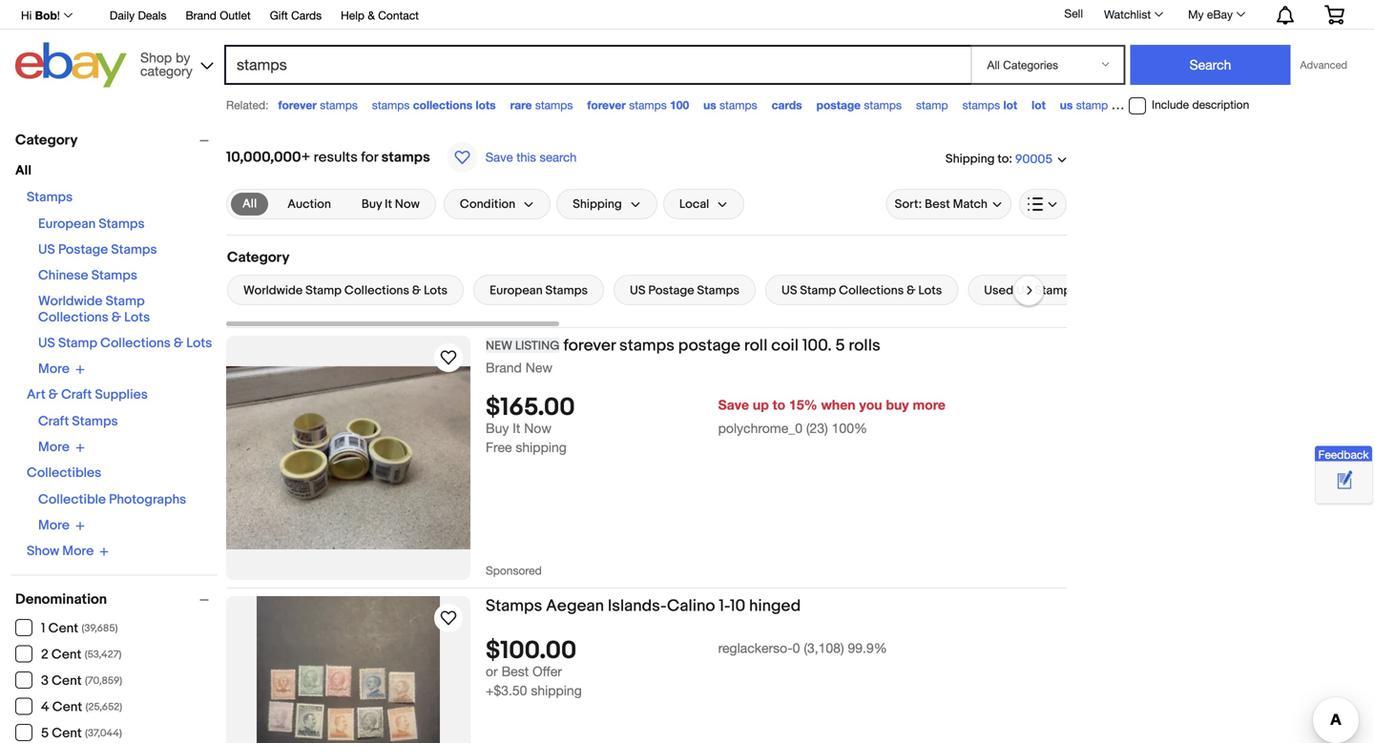 Task type: vqa. For each thing, say whether or not it's contained in the screenshot.
MOTOROLA
no



Task type: describe. For each thing, give the bounding box(es) containing it.
islands-
[[608, 596, 667, 616]]

100.
[[802, 336, 832, 356]]

postage inside main content
[[648, 283, 694, 298]]

2 lot from the left
[[1032, 98, 1046, 112]]

art & craft supplies link
[[27, 387, 148, 403]]

(53,427)
[[85, 649, 122, 661]]

collectibles link
[[27, 465, 101, 481]]

worldwide inside european stamps us postage stamps chinese stamps worldwide stamp collections & lots us stamp collections & lots
[[38, 293, 103, 310]]

2 lots from the left
[[1174, 98, 1194, 112]]

more button for art & craft supplies
[[38, 439, 85, 456]]

when
[[821, 397, 856, 413]]

hi bob !
[[21, 9, 60, 22]]

to inside shipping to : 90005
[[998, 152, 1009, 166]]

stamps up for
[[372, 98, 410, 112]]

brand inside "link"
[[186, 9, 217, 22]]

us up art
[[38, 335, 55, 352]]

postage stamps
[[816, 98, 902, 112]]

gift cards
[[270, 9, 322, 22]]

(19th
[[1080, 283, 1105, 298]]

0 horizontal spatial buy
[[362, 197, 382, 212]]

buy it now
[[362, 197, 420, 212]]

forever stamps postage roll coil 100. 5 rolls image
[[226, 366, 470, 550]]

or
[[486, 664, 498, 679]]

feedback
[[1318, 448, 1369, 461]]

1 vertical spatial new
[[526, 360, 552, 375]]

condition
[[460, 197, 515, 212]]

cent for 5 cent
[[52, 726, 82, 742]]

stamps aegean islands-calino 1-10 hinged
[[486, 596, 801, 616]]

cent for 2 cent
[[51, 647, 81, 663]]

european for european stamps
[[490, 283, 543, 298]]

us up chinese
[[38, 242, 55, 258]]

us inside the us stamp collections & lots link
[[782, 283, 797, 298]]

free
[[486, 440, 512, 455]]

1 lots from the left
[[476, 98, 496, 112]]

lot link
[[1032, 98, 1046, 112]]

5 cent (37,044)
[[41, 726, 122, 742]]

main content containing $165.00
[[226, 122, 1174, 743]]

save for up
[[718, 397, 749, 413]]

more button for collectibles
[[38, 518, 85, 534]]

show more
[[27, 543, 94, 560]]

hi
[[21, 9, 32, 22]]

cent for 3 cent
[[52, 673, 82, 689]]

forever for forever stamps 100
[[587, 98, 626, 112]]

1-
[[719, 596, 730, 616]]

10,000,000 + results for stamps
[[226, 149, 430, 166]]

0 horizontal spatial us postage stamps link
[[38, 242, 157, 258]]

category
[[140, 63, 192, 79]]

include
[[1152, 98, 1189, 111]]

collections inside the us stamp collections & lots link
[[839, 283, 904, 298]]

polychrome_0 (23) 100% free shipping
[[486, 421, 867, 455]]

brand outlet link
[[186, 6, 251, 27]]

save up to 15% when you buy more buy it now
[[486, 397, 946, 436]]

0 vertical spatial now
[[395, 197, 420, 212]]

cent for 1 cent
[[48, 621, 78, 637]]

daily deals
[[110, 9, 166, 22]]

forever inside "new listing forever stamps postage roll coil 100. 5 rolls brand new"
[[563, 336, 616, 356]]

stamp down chinese stamps link
[[106, 293, 145, 310]]

related:
[[226, 98, 269, 112]]

denomination button
[[15, 591, 218, 608]]

now inside save up to 15% when you buy more buy it now
[[524, 421, 552, 436]]

bob
[[35, 9, 57, 22]]

stamps left 100 at the top of the page
[[629, 98, 667, 112]]

more
[[913, 397, 946, 413]]

local
[[679, 197, 709, 212]]

art & craft supplies
[[27, 387, 148, 403]]

save for this
[[485, 150, 513, 165]]

calino
[[667, 596, 715, 616]]

us postage stamps
[[630, 283, 740, 298]]

show more button
[[27, 543, 109, 560]]

category inside main content
[[227, 249, 289, 266]]

shop by category banner
[[10, 0, 1359, 93]]

shipping for shipping
[[573, 197, 622, 212]]

listing options selector. list view selected. image
[[1028, 197, 1058, 212]]

shipping for shipping to : 90005
[[946, 152, 995, 166]]

1
[[41, 621, 45, 637]]

+$3.50
[[486, 683, 527, 698]]

to inside save up to 15% when you buy more buy it now
[[773, 397, 785, 413]]

watchlist link
[[1094, 3, 1172, 26]]

stamps left stamp link
[[864, 98, 902, 112]]

$100.00
[[486, 636, 577, 666]]

collectible photographs link
[[38, 492, 186, 508]]

reglackerso-0 (3,108) 99.9% or best offer +$3.50 shipping
[[486, 640, 887, 698]]

us stamp collections & lots
[[782, 283, 942, 298]]

all inside main content
[[242, 197, 257, 211]]

auction
[[287, 197, 331, 212]]

shop by category
[[140, 50, 192, 79]]

stamps aegean islands-calino 1-10 hinged link
[[486, 596, 1067, 620]]

used us stamps (19th century) link
[[968, 275, 1173, 305]]

it inside buy it now link
[[385, 197, 392, 212]]

sort: best match
[[895, 197, 988, 212]]

advanced link
[[1291, 46, 1357, 84]]

account navigation
[[10, 0, 1359, 30]]

local button
[[663, 189, 745, 219]]

auction link
[[276, 193, 342, 216]]

us inside used us stamps (19th century) link
[[1016, 283, 1032, 298]]

european for european stamps us postage stamps chinese stamps worldwide stamp collections & lots us stamp collections & lots
[[38, 216, 96, 232]]

buy it now link
[[350, 193, 431, 216]]

3
[[41, 673, 49, 689]]

show
[[27, 543, 59, 560]]

new listing forever stamps postage roll coil 100. 5 rolls brand new
[[486, 336, 880, 375]]

us for us stamp collections lots
[[1060, 98, 1073, 112]]

more up art
[[38, 361, 70, 377]]

0 horizontal spatial category
[[15, 132, 78, 149]]

worldwide stamp collections & lots
[[243, 283, 448, 298]]

for
[[361, 149, 378, 166]]

contact
[[378, 9, 419, 22]]

shipping button
[[557, 189, 657, 219]]

all link
[[231, 193, 268, 216]]

Search for anything text field
[[227, 47, 967, 83]]

you
[[859, 397, 882, 413]]

coil
[[771, 336, 799, 356]]

reglackerso-
[[718, 640, 793, 656]]

aegean
[[546, 596, 604, 616]]

shop by category button
[[132, 42, 218, 83]]

!
[[57, 9, 60, 22]]

1 stamp from the left
[[916, 98, 948, 112]]

none submit inside 'shop by category' banner
[[1130, 45, 1291, 85]]

gift cards link
[[270, 6, 322, 27]]

match
[[953, 197, 988, 212]]

forever stamps
[[278, 98, 358, 112]]

stamps collections lots
[[372, 98, 496, 112]]

4
[[41, 699, 49, 716]]

stamps right stamp link
[[962, 98, 1000, 112]]

supplies
[[95, 387, 148, 403]]



Task type: locate. For each thing, give the bounding box(es) containing it.
watch forever stamps postage roll coil 100. 5 rolls image
[[437, 346, 460, 369]]

save left the "this"
[[485, 150, 513, 165]]

postage up chinese stamps link
[[58, 242, 108, 258]]

1 horizontal spatial to
[[998, 152, 1009, 166]]

lots
[[476, 98, 496, 112], [1174, 98, 1194, 112]]

search
[[540, 150, 577, 165]]

shipping inside dropdown button
[[573, 197, 622, 212]]

collections up rolls
[[839, 283, 904, 298]]

0 vertical spatial brand
[[186, 9, 217, 22]]

(37,044)
[[85, 728, 122, 740]]

shipping down $165.00
[[516, 440, 567, 455]]

0 horizontal spatial worldwide stamp collections & lots link
[[38, 293, 150, 326]]

century)
[[1108, 283, 1157, 298]]

0 horizontal spatial save
[[485, 150, 513, 165]]

collections inside worldwide stamp collections & lots link
[[344, 283, 409, 298]]

european stamps link inside main content
[[473, 275, 604, 305]]

1 horizontal spatial european
[[490, 283, 543, 298]]

us right 100 at the top of the page
[[703, 98, 716, 112]]

0 horizontal spatial postage
[[58, 242, 108, 258]]

worldwide stamp collections & lots link down auction link at top left
[[227, 275, 464, 305]]

1 vertical spatial brand
[[486, 360, 522, 375]]

postage left roll
[[678, 336, 740, 356]]

2 more button from the top
[[38, 439, 85, 456]]

my ebay link
[[1178, 3, 1254, 26]]

postage inside european stamps us postage stamps chinese stamps worldwide stamp collections & lots us stamp collections & lots
[[58, 242, 108, 258]]

1 horizontal spatial new
[[526, 360, 552, 375]]

lots down my
[[1174, 98, 1194, 112]]

$165.00
[[486, 393, 575, 423]]

new down listing on the top of page
[[526, 360, 552, 375]]

european stamps link down stamps link
[[38, 216, 145, 232]]

0 horizontal spatial now
[[395, 197, 420, 212]]

3 cent (70,859)
[[41, 673, 122, 689]]

1 vertical spatial more button
[[38, 439, 85, 456]]

watch stamps aegean islands-calino 1-10 hinged image
[[437, 607, 460, 630]]

0 horizontal spatial collections
[[413, 98, 472, 112]]

us stamp collections & lots link
[[765, 275, 958, 305], [38, 335, 212, 352]]

worldwide down chinese
[[38, 293, 103, 310]]

0 horizontal spatial european stamps link
[[38, 216, 145, 232]]

1 vertical spatial best
[[502, 664, 529, 679]]

gift
[[270, 9, 288, 22]]

used
[[984, 283, 1014, 298]]

& inside account navigation
[[368, 9, 375, 22]]

ebay
[[1207, 8, 1233, 21]]

10,000,000
[[226, 149, 301, 166]]

0 vertical spatial to
[[998, 152, 1009, 166]]

0 horizontal spatial lots
[[476, 98, 496, 112]]

0 horizontal spatial shipping
[[573, 197, 622, 212]]

1 horizontal spatial stamp
[[1076, 98, 1108, 112]]

1 horizontal spatial shipping
[[946, 152, 995, 166]]

stamp
[[306, 283, 342, 298], [800, 283, 836, 298], [106, 293, 145, 310], [58, 335, 97, 352]]

help & contact
[[341, 9, 419, 22]]

deals
[[138, 9, 166, 22]]

european up listing on the top of page
[[490, 283, 543, 298]]

shipping inside shipping to : 90005
[[946, 152, 995, 166]]

0 vertical spatial category
[[15, 132, 78, 149]]

chinese
[[38, 268, 88, 284]]

0 horizontal spatial brand
[[186, 9, 217, 22]]

craft up craft stamps
[[61, 387, 92, 403]]

collectibles
[[27, 465, 101, 481]]

it
[[385, 197, 392, 212], [513, 421, 520, 436]]

1 horizontal spatial lots
[[1174, 98, 1194, 112]]

more up show more
[[38, 518, 70, 534]]

stamps up results
[[320, 98, 358, 112]]

0 horizontal spatial european
[[38, 216, 96, 232]]

to left 90005
[[998, 152, 1009, 166]]

condition button
[[444, 189, 551, 219]]

1 vertical spatial postage
[[648, 283, 694, 298]]

100%
[[832, 421, 867, 436]]

2 vertical spatial more button
[[38, 518, 85, 534]]

save inside button
[[485, 150, 513, 165]]

shipping
[[516, 440, 567, 455], [531, 683, 582, 698]]

sell
[[1064, 7, 1083, 20]]

1 vertical spatial save
[[718, 397, 749, 413]]

1 horizontal spatial lot
[[1032, 98, 1046, 112]]

cards
[[772, 98, 802, 112]]

stamp down auction link at top left
[[306, 283, 342, 298]]

1 vertical spatial european
[[490, 283, 543, 298]]

0 horizontal spatial stamp
[[916, 98, 948, 112]]

5 right 100.
[[835, 336, 845, 356]]

daily
[[110, 9, 135, 22]]

0 vertical spatial it
[[385, 197, 392, 212]]

None submit
[[1130, 45, 1291, 85]]

1 horizontal spatial postage
[[816, 98, 861, 112]]

0 horizontal spatial it
[[385, 197, 392, 212]]

2 us from the left
[[1060, 98, 1073, 112]]

10
[[730, 596, 745, 616]]

postage
[[58, 242, 108, 258], [648, 283, 694, 298]]

stamps right for
[[381, 149, 430, 166]]

100
[[670, 98, 689, 112]]

1 vertical spatial shipping
[[531, 683, 582, 698]]

listing
[[515, 339, 560, 354]]

all up stamps link
[[15, 163, 31, 179]]

main content
[[226, 122, 1174, 743]]

roll
[[744, 336, 768, 356]]

1 horizontal spatial 5
[[835, 336, 845, 356]]

0 horizontal spatial worldwide
[[38, 293, 103, 310]]

this
[[516, 150, 536, 165]]

0 vertical spatial 5
[[835, 336, 845, 356]]

stamps left cards
[[720, 98, 757, 112]]

cent for 4 cent
[[52, 699, 82, 716]]

1 horizontal spatial now
[[524, 421, 552, 436]]

category
[[15, 132, 78, 149], [227, 249, 289, 266]]

cent down 4 cent (25,652)
[[52, 726, 82, 742]]

worldwide down all text box
[[243, 283, 303, 298]]

more button up 'collectibles'
[[38, 439, 85, 456]]

0 vertical spatial postage
[[58, 242, 108, 258]]

shipping inside polychrome_0 (23) 100% free shipping
[[516, 440, 567, 455]]

photographs
[[109, 492, 186, 508]]

1 vertical spatial us postage stamps link
[[614, 275, 756, 305]]

stamp up 100.
[[800, 283, 836, 298]]

collections left description
[[1111, 98, 1171, 112]]

collections down chinese
[[38, 310, 109, 326]]

brand down listing on the top of page
[[486, 360, 522, 375]]

us stamp collections & lots link up rolls
[[765, 275, 958, 305]]

5 down 4
[[41, 726, 49, 742]]

stamps aegean islands-calino 1-10 hinged image
[[257, 596, 440, 743]]

0 horizontal spatial to
[[773, 397, 785, 413]]

4 cent (25,652)
[[41, 699, 122, 716]]

chinese stamps link
[[38, 268, 137, 284]]

more button up art
[[38, 361, 85, 377]]

0 vertical spatial us stamp collections & lots link
[[765, 275, 958, 305]]

european down stamps link
[[38, 216, 96, 232]]

buy inside save up to 15% when you buy more buy it now
[[486, 421, 509, 436]]

1 vertical spatial to
[[773, 397, 785, 413]]

lot left lot link
[[1003, 98, 1017, 112]]

craft stamps
[[38, 414, 118, 430]]

1 horizontal spatial category
[[227, 249, 289, 266]]

1 collections from the left
[[413, 98, 472, 112]]

now down listing on the top of page
[[524, 421, 552, 436]]

buy down for
[[362, 197, 382, 212]]

1 horizontal spatial postage
[[648, 283, 694, 298]]

european stamps link up listing on the top of page
[[473, 275, 604, 305]]

us right 'used'
[[1016, 283, 1032, 298]]

it inside save up to 15% when you buy more buy it now
[[513, 421, 520, 436]]

0 vertical spatial buy
[[362, 197, 382, 212]]

postage
[[816, 98, 861, 112], [678, 336, 740, 356]]

1 more button from the top
[[38, 361, 85, 377]]

category button
[[15, 132, 218, 149]]

0 horizontal spatial postage
[[678, 336, 740, 356]]

1 horizontal spatial us postage stamps link
[[614, 275, 756, 305]]

shipping inside the "reglackerso-0 (3,108) 99.9% or best offer +$3.50 shipping"
[[531, 683, 582, 698]]

hinged
[[749, 596, 801, 616]]

0 vertical spatial european
[[38, 216, 96, 232]]

best right sort:
[[925, 197, 950, 212]]

0 vertical spatial new
[[486, 339, 512, 354]]

stamps
[[27, 189, 73, 206], [99, 216, 145, 232], [111, 242, 157, 258], [91, 268, 137, 284], [545, 283, 588, 298], [697, 283, 740, 298], [1035, 283, 1077, 298], [72, 414, 118, 430], [486, 596, 542, 616]]

collections left rare
[[413, 98, 472, 112]]

collections
[[413, 98, 472, 112], [1111, 98, 1171, 112]]

cent
[[48, 621, 78, 637], [51, 647, 81, 663], [52, 673, 82, 689], [52, 699, 82, 716], [52, 726, 82, 742]]

it down 10,000,000 + results for stamps
[[385, 197, 392, 212]]

shipping down the search
[[573, 197, 622, 212]]

us right lot link
[[1060, 98, 1073, 112]]

us postage stamps link
[[38, 242, 157, 258], [614, 275, 756, 305]]

to right up on the right bottom of the page
[[773, 397, 785, 413]]

2 collections from the left
[[1111, 98, 1171, 112]]

brand inside "new listing forever stamps postage roll coil 100. 5 rolls brand new"
[[486, 360, 522, 375]]

save left up on the right bottom of the page
[[718, 397, 749, 413]]

1 vertical spatial it
[[513, 421, 520, 436]]

1 horizontal spatial all
[[242, 197, 257, 211]]

new left listing on the top of page
[[486, 339, 512, 354]]

stamp right lot link
[[1076, 98, 1108, 112]]

1 horizontal spatial collections
[[1111, 98, 1171, 112]]

us stamp collections & lots link up supplies
[[38, 335, 212, 352]]

us up coil
[[782, 283, 797, 298]]

brand left outlet
[[186, 9, 217, 22]]

5
[[835, 336, 845, 356], [41, 726, 49, 742]]

shipping down offer
[[531, 683, 582, 698]]

sort:
[[895, 197, 922, 212]]

forever for forever stamps
[[278, 98, 317, 112]]

your shopping cart image
[[1324, 5, 1345, 24]]

more button up show more
[[38, 518, 85, 534]]

it down listing on the top of page
[[513, 421, 520, 436]]

(25,652)
[[86, 701, 122, 714]]

best inside the "reglackerso-0 (3,108) 99.9% or best offer +$3.50 shipping"
[[502, 664, 529, 679]]

0 vertical spatial us postage stamps link
[[38, 242, 157, 258]]

0 vertical spatial craft
[[61, 387, 92, 403]]

1 us from the left
[[703, 98, 716, 112]]

more right show
[[62, 543, 94, 560]]

2
[[41, 647, 48, 663]]

stamp up the art & craft supplies "link"
[[58, 335, 97, 352]]

category down 'all' link
[[227, 249, 289, 266]]

save inside save up to 15% when you buy more buy it now
[[718, 397, 749, 413]]

shipping
[[946, 152, 995, 166], [573, 197, 622, 212]]

15%
[[789, 397, 817, 413]]

0 horizontal spatial 5
[[41, 726, 49, 742]]

watchlist
[[1104, 8, 1151, 21]]

us up forever stamps postage roll coil 100. 5 rolls heading
[[630, 283, 646, 298]]

0 horizontal spatial all
[[15, 163, 31, 179]]

stamps down us postage stamps at the top of the page
[[619, 336, 675, 356]]

1 horizontal spatial brand
[[486, 360, 522, 375]]

1 horizontal spatial best
[[925, 197, 950, 212]]

more up 'collectibles'
[[38, 439, 70, 456]]

best inside sort: best match dropdown button
[[925, 197, 950, 212]]

postage inside "new listing forever stamps postage roll coil 100. 5 rolls brand new"
[[678, 336, 740, 356]]

0 horizontal spatial best
[[502, 664, 529, 679]]

forever right related: at the top left
[[278, 98, 317, 112]]

lots left rare
[[476, 98, 496, 112]]

2 stamp from the left
[[1076, 98, 1108, 112]]

cent right 2 on the bottom left of the page
[[51, 647, 81, 663]]

postage up forever stamps postage roll coil 100. 5 rolls heading
[[648, 283, 694, 298]]

1 horizontal spatial us stamp collections & lots link
[[765, 275, 958, 305]]

1 vertical spatial us stamp collections & lots link
[[38, 335, 212, 352]]

0 vertical spatial shipping
[[516, 440, 567, 455]]

stamps right rare
[[535, 98, 573, 112]]

1 cent (39,685)
[[41, 621, 118, 637]]

european stamps
[[490, 283, 588, 298]]

1 horizontal spatial save
[[718, 397, 749, 413]]

stamp left 'stamps lot'
[[916, 98, 948, 112]]

us for us stamps
[[703, 98, 716, 112]]

advanced
[[1300, 59, 1347, 71]]

craft down art
[[38, 414, 69, 430]]

worldwide stamp collections & lots link
[[227, 275, 464, 305], [38, 293, 150, 326]]

polychrome_0
[[718, 421, 803, 436]]

1 horizontal spatial worldwide stamp collections & lots link
[[227, 275, 464, 305]]

0 vertical spatial shipping
[[946, 152, 995, 166]]

1 horizontal spatial us
[[1060, 98, 1073, 112]]

forever right listing on the top of page
[[563, 336, 616, 356]]

1 vertical spatial buy
[[486, 421, 509, 436]]

cent right 4
[[52, 699, 82, 716]]

0 vertical spatial save
[[485, 150, 513, 165]]

3 more button from the top
[[38, 518, 85, 534]]

stamps inside "new listing forever stamps postage roll coil 100. 5 rolls brand new"
[[619, 336, 675, 356]]

+
[[301, 149, 310, 166]]

buy up free
[[486, 421, 509, 436]]

1 horizontal spatial buy
[[486, 421, 509, 436]]

1 horizontal spatial european stamps link
[[473, 275, 604, 305]]

1 lot from the left
[[1003, 98, 1017, 112]]

us postage stamps link up forever stamps postage roll coil 100. 5 rolls heading
[[614, 275, 756, 305]]

1 vertical spatial european stamps link
[[473, 275, 604, 305]]

forever stamps postage roll coil 100. 5 rolls heading
[[486, 336, 880, 356]]

1 vertical spatial category
[[227, 249, 289, 266]]

my
[[1188, 8, 1204, 21]]

0 vertical spatial postage
[[816, 98, 861, 112]]

0 vertical spatial european stamps link
[[38, 216, 145, 232]]

craft stamps link
[[38, 414, 118, 430]]

1 vertical spatial postage
[[678, 336, 740, 356]]

cards
[[291, 9, 322, 22]]

cent right the 3
[[52, 673, 82, 689]]

1 vertical spatial shipping
[[573, 197, 622, 212]]

forever down search for anything text field
[[587, 98, 626, 112]]

1 vertical spatial all
[[242, 197, 257, 211]]

european inside european stamps us postage stamps chinese stamps worldwide stamp collections & lots us stamp collections & lots
[[38, 216, 96, 232]]

brand
[[186, 9, 217, 22], [486, 360, 522, 375]]

collectible photographs
[[38, 492, 186, 508]]

0 horizontal spatial lot
[[1003, 98, 1017, 112]]

1 horizontal spatial worldwide
[[243, 283, 303, 298]]

1 horizontal spatial it
[[513, 421, 520, 436]]

outlet
[[220, 9, 251, 22]]

(39,685)
[[82, 623, 118, 635]]

5 inside "new listing forever stamps postage roll coil 100. 5 rolls brand new"
[[835, 336, 845, 356]]

0 vertical spatial more button
[[38, 361, 85, 377]]

us postage stamps link up chinese stamps link
[[38, 242, 157, 258]]

1 vertical spatial 5
[[41, 726, 49, 742]]

1 vertical spatial now
[[524, 421, 552, 436]]

us stamps
[[703, 98, 757, 112]]

collections up supplies
[[100, 335, 171, 352]]

stamps lot
[[962, 98, 1017, 112]]

0 vertical spatial best
[[925, 197, 950, 212]]

stamps aegean islands-calino 1-10 hinged heading
[[486, 596, 801, 616]]

collections down buy it now link
[[344, 283, 409, 298]]

0 horizontal spatial new
[[486, 339, 512, 354]]

best up +$3.50
[[502, 664, 529, 679]]

collectible
[[38, 492, 106, 508]]

us
[[38, 242, 55, 258], [630, 283, 646, 298], [782, 283, 797, 298], [1016, 283, 1032, 298], [38, 335, 55, 352]]

all down 10,000,000
[[242, 197, 257, 211]]

save
[[485, 150, 513, 165], [718, 397, 749, 413]]

shipping left :
[[946, 152, 995, 166]]

to
[[998, 152, 1009, 166], [773, 397, 785, 413]]

lot right 'stamps lot'
[[1032, 98, 1046, 112]]

0 horizontal spatial us stamp collections & lots link
[[38, 335, 212, 352]]

cent right 1
[[48, 621, 78, 637]]

0 horizontal spatial us
[[703, 98, 716, 112]]

worldwide
[[243, 283, 303, 298], [38, 293, 103, 310]]

1 vertical spatial craft
[[38, 414, 69, 430]]

european stamps us postage stamps chinese stamps worldwide stamp collections & lots us stamp collections & lots
[[38, 216, 212, 352]]

worldwide stamp collections & lots link down chinese stamps link
[[38, 293, 150, 326]]

All selected text field
[[242, 196, 257, 213]]

now left condition
[[395, 197, 420, 212]]

denomination
[[15, 591, 107, 608]]

shop
[[140, 50, 172, 65]]

postage right cards
[[816, 98, 861, 112]]

category up stamps link
[[15, 132, 78, 149]]

forever stamps 100
[[587, 98, 689, 112]]

0 vertical spatial all
[[15, 163, 31, 179]]

description
[[1192, 98, 1249, 111]]



